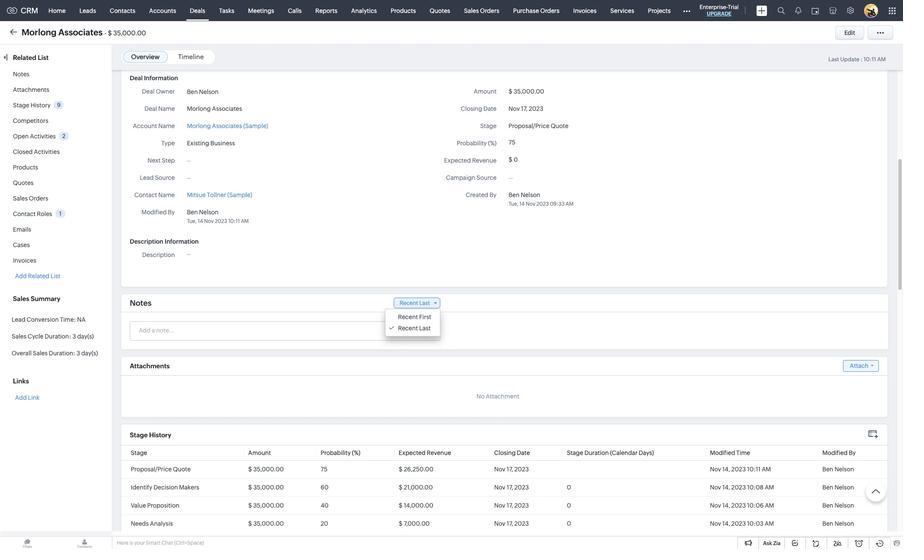 Task type: describe. For each thing, give the bounding box(es) containing it.
campaign
[[446, 174, 476, 181]]

1 vertical spatial expected
[[399, 450, 426, 457]]

deals link
[[183, 0, 212, 21]]

2 horizontal spatial modified
[[823, 450, 848, 457]]

1 vertical spatial quotes
[[13, 179, 34, 186]]

time
[[737, 450, 750, 457]]

morlong for morlong associates
[[187, 105, 211, 112]]

no attachment
[[477, 393, 520, 400]]

1 vertical spatial related
[[28, 273, 49, 280]]

3 for sales cycle duration:
[[72, 333, 76, 340]]

17, for $ 26,250.00
[[507, 466, 513, 473]]

name for account name
[[158, 123, 175, 129]]

09:33
[[550, 201, 565, 207]]

account
[[133, 123, 157, 129]]

0 horizontal spatial notes
[[13, 71, 29, 78]]

nov inside ben nelson tue, 14 nov 2023 10:11 am
[[204, 218, 214, 224]]

contact roles link
[[13, 211, 52, 217]]

0 vertical spatial recent last
[[400, 300, 430, 306]]

information for description information
[[165, 238, 199, 245]]

1 horizontal spatial sales orders link
[[457, 0, 506, 21]]

7,000.00
[[404, 520, 430, 527]]

analytics link
[[344, 0, 384, 21]]

emails
[[13, 226, 31, 233]]

needs analysis
[[131, 520, 173, 527]]

$ 0
[[509, 156, 518, 163]]

nov 14, 2023 10:11 am
[[710, 466, 771, 473]]

0 horizontal spatial probability (%)
[[321, 450, 361, 457]]

competitors link
[[13, 117, 48, 124]]

ben nelson for nov 14, 2023 10:08 am
[[823, 484, 854, 491]]

last update : 10:11 am
[[829, 56, 886, 63]]

14, for nov 14, 2023 10:03 am
[[723, 520, 730, 527]]

competitors
[[13, 117, 48, 124]]

by for ben nelson tue, 14 nov 2023 10:11 am
[[168, 209, 175, 216]]

edit
[[845, 29, 856, 36]]

mitsue tollner (sample) link
[[187, 191, 252, 200]]

1 vertical spatial probability
[[321, 450, 351, 457]]

account name
[[133, 123, 175, 129]]

services
[[611, 7, 634, 14]]

nelson inside ben nelson tue, 14 nov 2023 10:11 am
[[199, 209, 219, 216]]

0 vertical spatial related
[[13, 54, 36, 61]]

1 horizontal spatial sales orders
[[464, 7, 500, 14]]

1 vertical spatial list
[[51, 273, 60, 280]]

0 horizontal spatial stage history
[[13, 102, 51, 109]]

related list
[[13, 54, 50, 61]]

associates for morlong associates (sample)
[[212, 123, 242, 129]]

1 vertical spatial invoices link
[[13, 257, 36, 264]]

1 vertical spatial last
[[419, 300, 430, 306]]

orders for purchase orders link
[[540, 7, 560, 14]]

1 vertical spatial closing
[[494, 450, 516, 457]]

1 vertical spatial sales orders
[[13, 195, 48, 202]]

link
[[28, 394, 40, 401]]

overview link
[[131, 53, 160, 60]]

source for lead source
[[155, 174, 175, 181]]

$ 35,000.00 for 75
[[248, 466, 284, 473]]

here is your smart chat (ctrl+space)
[[117, 540, 204, 546]]

nov 14, 2023 10:08 am
[[710, 484, 774, 491]]

1 vertical spatial products link
[[13, 164, 38, 171]]

type
[[161, 140, 175, 147]]

2 vertical spatial recent
[[398, 325, 418, 332]]

1 horizontal spatial (%)
[[488, 140, 497, 147]]

purchase
[[513, 7, 539, 14]]

is
[[129, 540, 133, 546]]

notes link
[[13, 71, 29, 78]]

attach
[[850, 362, 869, 369]]

sales summary
[[13, 295, 60, 302]]

1 horizontal spatial quote
[[551, 123, 569, 129]]

value
[[131, 502, 146, 509]]

0 vertical spatial closing
[[461, 105, 482, 112]]

$ 35,000.00 for 20
[[248, 520, 284, 527]]

1
[[59, 210, 62, 217]]

cases
[[13, 242, 30, 249]]

existing business
[[187, 140, 235, 147]]

Other Modules field
[[678, 4, 696, 17]]

step
[[162, 157, 175, 164]]

duration: for sales cycle duration:
[[45, 333, 71, 340]]

(sample) for morlong associates (sample)
[[243, 123, 268, 129]]

search image
[[778, 7, 785, 14]]

morlong for morlong associates (sample)
[[187, 123, 211, 129]]

lead for lead conversion time: na
[[12, 316, 25, 323]]

name for contact name
[[158, 192, 175, 199]]

modified time
[[710, 450, 750, 457]]

closed
[[13, 148, 33, 155]]

trial
[[728, 4, 739, 10]]

create menu element
[[752, 0, 773, 21]]

day(s) for sales cycle duration: 3 day(s)
[[77, 333, 94, 340]]

0 vertical spatial date
[[484, 105, 497, 112]]

chats image
[[0, 537, 54, 549]]

1 vertical spatial amount
[[248, 450, 271, 457]]

projects link
[[641, 0, 678, 21]]

1 horizontal spatial quotes link
[[423, 0, 457, 21]]

lead conversion time: na
[[12, 316, 86, 323]]

chat
[[162, 540, 173, 546]]

signals element
[[791, 0, 807, 21]]

1 horizontal spatial 75
[[509, 139, 516, 146]]

0 vertical spatial list
[[38, 54, 49, 61]]

10:11 inside ben nelson tue, 14 nov 2023 10:11 am
[[228, 218, 240, 224]]

calendar image
[[812, 7, 819, 14]]

mitsue tollner (sample)
[[187, 192, 252, 199]]

associates for morlong associates - $ 35,000.00
[[58, 27, 103, 37]]

open
[[13, 133, 29, 140]]

-
[[105, 29, 107, 36]]

description for description
[[142, 252, 175, 258]]

timeline link
[[178, 53, 204, 60]]

0 for 21,000.00
[[567, 484, 571, 491]]

0 vertical spatial quotes
[[430, 7, 450, 14]]

10:08
[[747, 484, 764, 491]]

created by
[[466, 192, 497, 199]]

ben inside ben nelson tue, 14 nov 2023 10:11 am
[[187, 209, 198, 216]]

identify
[[131, 484, 152, 491]]

(ctrl+space)
[[174, 540, 204, 546]]

ben nelson for nov 14, 2023 10:11 am
[[823, 466, 854, 473]]

14, for nov 14, 2023 10:08 am
[[723, 484, 730, 491]]

1 vertical spatial expected revenue
[[399, 450, 451, 457]]

0 horizontal spatial history
[[31, 102, 51, 109]]

0 vertical spatial recent
[[400, 300, 418, 306]]

ask
[[763, 541, 772, 547]]

1 vertical spatial stage history
[[130, 431, 171, 439]]

name for deal name
[[158, 105, 175, 112]]

0 vertical spatial expected revenue
[[444, 157, 497, 164]]

attachment
[[486, 393, 520, 400]]

attach link
[[843, 360, 879, 372]]

0 horizontal spatial modified
[[142, 209, 167, 216]]

0 vertical spatial closing date
[[461, 105, 497, 112]]

mitsue
[[187, 192, 206, 199]]

contact for contact roles
[[13, 211, 36, 217]]

ben nelson tue, 14 nov 2023 09:33 am
[[509, 192, 574, 207]]

profile image
[[865, 4, 879, 17]]

day(s) for overall sales duration: 3 day(s)
[[81, 350, 98, 357]]

nov 17, 2023 for 7,000.00
[[494, 520, 529, 527]]

nov 14, 2023 10:03 am
[[710, 520, 774, 527]]

your
[[134, 540, 145, 546]]

tue, for modified by
[[187, 218, 197, 224]]

:
[[861, 56, 863, 63]]

1 horizontal spatial products link
[[384, 0, 423, 21]]

stage history link
[[13, 102, 51, 109]]

1 horizontal spatial products
[[391, 7, 416, 14]]

identify decision makers
[[131, 484, 199, 491]]

closed activities
[[13, 148, 60, 155]]

enterprise-
[[700, 4, 728, 10]]

26,250.00
[[404, 466, 434, 473]]

conversion
[[27, 316, 59, 323]]

description information
[[130, 238, 199, 245]]

1 vertical spatial (%)
[[352, 450, 361, 457]]

nov 14, 2023 10:06 am
[[710, 502, 774, 509]]

35,000.00 inside morlong associates - $ 35,000.00
[[113, 29, 146, 36]]

deal for deal information
[[130, 75, 143, 82]]

1 vertical spatial invoices
[[13, 257, 36, 264]]

1 vertical spatial closing date
[[494, 450, 530, 457]]

am for nov 14, 2023 10:03 am
[[765, 520, 774, 527]]

next
[[148, 157, 161, 164]]

contacts
[[110, 7, 135, 14]]

deal owner
[[142, 88, 175, 95]]

cycle
[[28, 333, 43, 340]]

campaign source
[[446, 174, 497, 181]]

0 vertical spatial modified by
[[142, 209, 175, 216]]

1 vertical spatial notes
[[130, 299, 152, 308]]

morlong associates - $ 35,000.00
[[22, 27, 146, 37]]

smart
[[146, 540, 160, 546]]

1 vertical spatial sales orders link
[[13, 195, 48, 202]]

lead for lead source
[[140, 174, 154, 181]]

0 vertical spatial probability (%)
[[457, 140, 497, 147]]

owner
[[156, 88, 175, 95]]

links
[[13, 378, 29, 385]]

Add a note... field
[[130, 326, 440, 335]]

$ inside morlong associates - $ 35,000.00
[[108, 29, 112, 36]]

contact roles
[[13, 211, 52, 217]]

0 horizontal spatial orders
[[29, 195, 48, 202]]

invoices inside "invoices" link
[[574, 7, 597, 14]]

1 horizontal spatial revenue
[[472, 157, 497, 164]]

21,000.00
[[404, 484, 433, 491]]

calls
[[288, 7, 302, 14]]

1 horizontal spatial history
[[149, 431, 171, 439]]

1 vertical spatial modified by
[[823, 450, 856, 457]]

17, for $ 14,000.00
[[507, 502, 513, 509]]

update
[[841, 56, 860, 63]]

9
[[57, 102, 61, 108]]

closed activities link
[[13, 148, 60, 155]]

1 vertical spatial revenue
[[427, 450, 451, 457]]



Task type: vqa. For each thing, say whether or not it's contained in the screenshot.
Wright
no



Task type: locate. For each thing, give the bounding box(es) containing it.
3 name from the top
[[158, 192, 175, 199]]

1 horizontal spatial proposal/price
[[509, 123, 550, 129]]

0 horizontal spatial 10:11
[[228, 218, 240, 224]]

source down step
[[155, 174, 175, 181]]

1 vertical spatial add
[[15, 394, 27, 401]]

name down owner
[[158, 105, 175, 112]]

analysis
[[150, 520, 173, 527]]

(sample) for mitsue tollner (sample)
[[227, 192, 252, 199]]

ben nelson for nov 14, 2023 10:03 am
[[823, 520, 854, 527]]

1 horizontal spatial probability
[[457, 140, 487, 147]]

0 horizontal spatial attachments
[[13, 86, 49, 93]]

2
[[62, 133, 66, 139]]

attachments link
[[13, 86, 49, 93]]

sales
[[464, 7, 479, 14], [13, 195, 28, 202], [13, 295, 29, 302], [12, 333, 26, 340], [33, 350, 48, 357]]

1 horizontal spatial contact
[[134, 192, 157, 199]]

0 vertical spatial by
[[490, 192, 497, 199]]

1 horizontal spatial expected
[[444, 157, 471, 164]]

0 vertical spatial day(s)
[[77, 333, 94, 340]]

0 vertical spatial quotes link
[[423, 0, 457, 21]]

last up first
[[419, 300, 430, 306]]

1 horizontal spatial quotes
[[430, 7, 450, 14]]

14, up nov 14, 2023 10:03 am in the bottom of the page
[[723, 502, 730, 509]]

1 horizontal spatial modified by
[[823, 450, 856, 457]]

0 vertical spatial invoices
[[574, 7, 597, 14]]

probability (%) up '60'
[[321, 450, 361, 457]]

nov 17, 2023 for 14,000.00
[[494, 502, 529, 509]]

0 vertical spatial notes
[[13, 71, 29, 78]]

am right 09:33 on the right top of page
[[566, 201, 574, 207]]

closing
[[461, 105, 482, 112], [494, 450, 516, 457]]

0 horizontal spatial tue,
[[187, 218, 197, 224]]

2 add from the top
[[15, 394, 27, 401]]

associates down leads
[[58, 27, 103, 37]]

source up created by
[[477, 174, 497, 181]]

14,
[[723, 466, 730, 473], [723, 484, 730, 491], [723, 502, 730, 509], [723, 520, 730, 527]]

(calendar
[[610, 450, 638, 457]]

zia
[[774, 541, 781, 547]]

4 14, from the top
[[723, 520, 730, 527]]

open activities
[[13, 133, 56, 140]]

upgrade
[[707, 11, 732, 17]]

existing
[[187, 140, 209, 147]]

35,000.00 for 75
[[253, 466, 284, 473]]

0 horizontal spatial 75
[[321, 466, 328, 473]]

expected revenue up campaign source
[[444, 157, 497, 164]]

am inside ben nelson tue, 14 nov 2023 10:11 am
[[241, 218, 249, 224]]

information
[[144, 75, 178, 82], [165, 238, 199, 245]]

related up sales summary
[[28, 273, 49, 280]]

home link
[[42, 0, 73, 21]]

roles
[[37, 211, 52, 217]]

1 vertical spatial 10:11
[[228, 218, 240, 224]]

1 vertical spatial probability (%)
[[321, 450, 361, 457]]

add for add link
[[15, 394, 27, 401]]

am right 10:08
[[765, 484, 774, 491]]

signals image
[[796, 7, 802, 14]]

0 vertical spatial stage history
[[13, 102, 51, 109]]

recent up recent first on the left
[[400, 300, 418, 306]]

closing date
[[461, 105, 497, 112], [494, 450, 530, 457]]

17, for $ 21,000.00
[[507, 484, 513, 491]]

1 vertical spatial recent last
[[398, 325, 431, 332]]

14 inside ben nelson tue, 14 nov 2023 09:33 am
[[520, 201, 525, 207]]

invoices left services
[[574, 7, 597, 14]]

orders up roles
[[29, 195, 48, 202]]

2 source from the left
[[477, 174, 497, 181]]

next step
[[148, 157, 175, 164]]

1 horizontal spatial tue,
[[509, 201, 519, 207]]

probability up '60'
[[321, 450, 351, 457]]

contact for contact name
[[134, 192, 157, 199]]

0 horizontal spatial revenue
[[427, 450, 451, 457]]

am for nov 14, 2023 10:06 am
[[765, 502, 774, 509]]

probability (%)
[[457, 140, 497, 147], [321, 450, 361, 457]]

ben nelson for nov 14, 2023 10:06 am
[[823, 502, 854, 509]]

proposal/price quote up the identify decision makers
[[131, 466, 191, 473]]

search element
[[773, 0, 791, 21]]

probability (%) up campaign source
[[457, 140, 497, 147]]

proposal/price up identify
[[131, 466, 172, 473]]

products link down closed
[[13, 164, 38, 171]]

ask zia
[[763, 541, 781, 547]]

1 horizontal spatial stage history
[[130, 431, 171, 439]]

orders left "purchase"
[[480, 7, 500, 14]]

1 horizontal spatial proposal/price quote
[[509, 123, 569, 129]]

invoices down cases
[[13, 257, 36, 264]]

invoices
[[574, 7, 597, 14], [13, 257, 36, 264]]

1 vertical spatial date
[[517, 450, 530, 457]]

name up type
[[158, 123, 175, 129]]

duration: for overall sales duration:
[[49, 350, 75, 357]]

tasks link
[[212, 0, 241, 21]]

14 for created by
[[520, 201, 525, 207]]

0 horizontal spatial quote
[[173, 466, 191, 473]]

0 vertical spatial 10:11
[[864, 56, 877, 63]]

deal for deal name
[[145, 105, 157, 112]]

by for ben nelson tue, 14 nov 2023 09:33 am
[[490, 192, 497, 199]]

revenue
[[472, 157, 497, 164], [427, 450, 451, 457]]

days)
[[639, 450, 654, 457]]

tue, for created by
[[509, 201, 519, 207]]

0 vertical spatial 14
[[520, 201, 525, 207]]

$  35,000.00
[[509, 88, 544, 95]]

add up sales summary
[[15, 273, 27, 280]]

14, for nov 14, 2023 10:11 am
[[723, 466, 730, 473]]

invoices link down cases
[[13, 257, 36, 264]]

2 $ 35,000.00 from the top
[[248, 484, 284, 491]]

14 inside ben nelson tue, 14 nov 2023 10:11 am
[[198, 218, 203, 224]]

orders for the right sales orders link
[[480, 7, 500, 14]]

deal name
[[145, 105, 175, 112]]

0 vertical spatial last
[[829, 56, 840, 63]]

1 horizontal spatial closing
[[494, 450, 516, 457]]

am
[[878, 56, 886, 63], [566, 201, 574, 207], [241, 218, 249, 224], [762, 466, 771, 473], [765, 484, 774, 491], [765, 502, 774, 509], [765, 520, 774, 527]]

last down first
[[419, 325, 431, 332]]

0 for 7,000.00
[[567, 520, 571, 527]]

associates up 'business'
[[212, 123, 242, 129]]

2023 inside ben nelson tue, 14 nov 2023 10:11 am
[[215, 218, 227, 224]]

$ 35,000.00
[[248, 466, 284, 473], [248, 484, 284, 491], [248, 502, 284, 509], [248, 520, 284, 527]]

last left update
[[829, 56, 840, 63]]

expected up $ 26,250.00
[[399, 450, 426, 457]]

list
[[38, 54, 49, 61], [51, 273, 60, 280]]

ben nelson
[[187, 88, 219, 95], [823, 466, 854, 473], [823, 484, 854, 491], [823, 502, 854, 509], [823, 520, 854, 527]]

modified
[[142, 209, 167, 216], [710, 450, 735, 457], [823, 450, 848, 457]]

reports link
[[309, 0, 344, 21]]

tue, inside ben nelson tue, 14 nov 2023 09:33 am
[[509, 201, 519, 207]]

2 vertical spatial associates
[[212, 123, 242, 129]]

1 vertical spatial history
[[149, 431, 171, 439]]

1 horizontal spatial notes
[[130, 299, 152, 308]]

information for deal information
[[144, 75, 178, 82]]

name down the lead source
[[158, 192, 175, 199]]

meetings link
[[241, 0, 281, 21]]

35,000.00
[[113, 29, 146, 36], [514, 88, 544, 95], [253, 466, 284, 473], [253, 484, 284, 491], [253, 502, 284, 509], [253, 520, 284, 527]]

accounts
[[149, 7, 176, 14]]

14, down modified time
[[723, 466, 730, 473]]

contact
[[134, 192, 157, 199], [13, 211, 36, 217]]

notes
[[13, 71, 29, 78], [130, 299, 152, 308]]

am right "10:03"
[[765, 520, 774, 527]]

recent last
[[400, 300, 430, 306], [398, 325, 431, 332]]

deal for deal owner
[[142, 88, 155, 95]]

0 vertical spatial amount
[[474, 88, 497, 95]]

list up attachments link
[[38, 54, 49, 61]]

3 $ 35,000.00 from the top
[[248, 502, 284, 509]]

0 horizontal spatial date
[[484, 105, 497, 112]]

open activities link
[[13, 133, 56, 140]]

invoices link left services
[[567, 0, 604, 21]]

0 horizontal spatial (%)
[[352, 450, 361, 457]]

1 name from the top
[[158, 105, 175, 112]]

14, down nov 14, 2023 10:06 am
[[723, 520, 730, 527]]

lead left the conversion
[[12, 316, 25, 323]]

lead source
[[140, 174, 175, 181]]

na
[[77, 316, 86, 323]]

morlong for morlong associates - $ 35,000.00
[[22, 27, 57, 37]]

0 vertical spatial (%)
[[488, 140, 497, 147]]

deals
[[190, 7, 205, 14]]

revenue up campaign source
[[472, 157, 497, 164]]

2 horizontal spatial by
[[849, 450, 856, 457]]

am for last update : 10:11 am
[[878, 56, 886, 63]]

nov inside ben nelson tue, 14 nov 2023 09:33 am
[[526, 201, 536, 207]]

activities for closed activities
[[34, 148, 60, 155]]

add for add related list
[[15, 273, 27, 280]]

associates for morlong associates
[[212, 105, 242, 112]]

expected up campaign
[[444, 157, 471, 164]]

10:03
[[747, 520, 764, 527]]

1 horizontal spatial source
[[477, 174, 497, 181]]

deal down deal information
[[142, 88, 155, 95]]

0 vertical spatial expected
[[444, 157, 471, 164]]

3 down time:
[[72, 333, 76, 340]]

add
[[15, 273, 27, 280], [15, 394, 27, 401]]

tue, inside ben nelson tue, 14 nov 2023 10:11 am
[[187, 218, 197, 224]]

0 vertical spatial proposal/price
[[509, 123, 550, 129]]

reports
[[316, 7, 338, 14]]

enterprise-trial upgrade
[[700, 4, 739, 17]]

activities up closed activities
[[30, 133, 56, 140]]

nov 17, 2023 for 21,000.00
[[494, 484, 529, 491]]

75 up $ 0
[[509, 139, 516, 146]]

10:11 up 10:08
[[747, 466, 761, 473]]

profile element
[[860, 0, 884, 21]]

morlong up morlong associates (sample)
[[187, 105, 211, 112]]

proposal/price quote down $  35,000.00
[[509, 123, 569, 129]]

add left link
[[15, 394, 27, 401]]

1 vertical spatial quotes link
[[13, 179, 34, 186]]

description
[[130, 238, 163, 245], [142, 252, 175, 258]]

1 vertical spatial activities
[[34, 148, 60, 155]]

proposal/price down $  35,000.00
[[509, 123, 550, 129]]

products link right analytics
[[384, 0, 423, 21]]

$ 7,000.00
[[399, 520, 430, 527]]

products right analytics link
[[391, 7, 416, 14]]

1 vertical spatial 3
[[76, 350, 80, 357]]

expected revenue up 26,250.00
[[399, 450, 451, 457]]

timeline
[[178, 53, 204, 60]]

$ 35,000.00 for 40
[[248, 502, 284, 509]]

deal up "account name"
[[145, 105, 157, 112]]

0 vertical spatial activities
[[30, 133, 56, 140]]

deal
[[130, 75, 143, 82], [142, 88, 155, 95], [145, 105, 157, 112]]

35,000.00 for 60
[[253, 484, 284, 491]]

0 vertical spatial morlong
[[22, 27, 57, 37]]

am right :
[[878, 56, 886, 63]]

contact up emails link
[[13, 211, 36, 217]]

1 vertical spatial attachments
[[130, 362, 170, 370]]

35,000.00 for 20
[[253, 520, 284, 527]]

2 vertical spatial morlong
[[187, 123, 211, 129]]

2 name from the top
[[158, 123, 175, 129]]

1 $ 35,000.00 from the top
[[248, 466, 284, 473]]

list up summary
[[51, 273, 60, 280]]

1 horizontal spatial 3
[[76, 350, 80, 357]]

(sample)
[[243, 123, 268, 129], [227, 192, 252, 199]]

morlong up existing
[[187, 123, 211, 129]]

products link
[[384, 0, 423, 21], [13, 164, 38, 171]]

am inside ben nelson tue, 14 nov 2023 09:33 am
[[566, 201, 574, 207]]

3 for overall sales duration:
[[76, 350, 80, 357]]

0 horizontal spatial sales orders link
[[13, 195, 48, 202]]

am right 10:06
[[765, 502, 774, 509]]

ben nelson tue, 14 nov 2023 10:11 am
[[187, 209, 249, 224]]

2 vertical spatial 10:11
[[747, 466, 761, 473]]

2 vertical spatial by
[[849, 450, 856, 457]]

3 down sales cycle duration: 3 day(s)
[[76, 350, 80, 357]]

recent last up recent first on the left
[[400, 300, 430, 306]]

10:11 down mitsue tollner (sample) link
[[228, 218, 240, 224]]

2 horizontal spatial 10:11
[[864, 56, 877, 63]]

am for nov 14, 2023 10:08 am
[[765, 484, 774, 491]]

0 vertical spatial probability
[[457, 140, 487, 147]]

10:11 for nov 14, 2023 10:11 am
[[747, 466, 761, 473]]

0 horizontal spatial sales orders
[[13, 195, 48, 202]]

1 horizontal spatial lead
[[140, 174, 154, 181]]

0 horizontal spatial quotes
[[13, 179, 34, 186]]

recent left first
[[398, 314, 418, 321]]

deal information
[[130, 75, 178, 82]]

nov 17, 2023 for 26,250.00
[[494, 466, 529, 473]]

3 14, from the top
[[723, 502, 730, 509]]

probability up campaign source
[[457, 140, 487, 147]]

summary
[[31, 295, 60, 302]]

0 horizontal spatial source
[[155, 174, 175, 181]]

0 horizontal spatial proposal/price
[[131, 466, 172, 473]]

1 vertical spatial proposal/price
[[131, 466, 172, 473]]

$ 35,000.00 for 60
[[248, 484, 284, 491]]

14,000.00
[[404, 502, 434, 509]]

1 vertical spatial proposal/price quote
[[131, 466, 191, 473]]

deal down overview at the left top of the page
[[130, 75, 143, 82]]

am down mitsue tollner (sample) link
[[241, 218, 249, 224]]

2 vertical spatial last
[[419, 325, 431, 332]]

stage
[[13, 102, 29, 109], [480, 123, 497, 129], [130, 431, 148, 439], [131, 450, 147, 457], [567, 450, 583, 457]]

create menu image
[[757, 5, 768, 16]]

am up 10:08
[[762, 466, 771, 473]]

recent down recent first on the left
[[398, 325, 418, 332]]

morlong
[[22, 27, 57, 37], [187, 105, 211, 112], [187, 123, 211, 129]]

tasks
[[219, 7, 234, 14]]

products down closed
[[13, 164, 38, 171]]

35,000.00 for 40
[[253, 502, 284, 509]]

edit button
[[836, 26, 865, 39]]

1 vertical spatial recent
[[398, 314, 418, 321]]

ben inside ben nelson tue, 14 nov 2023 09:33 am
[[509, 192, 520, 199]]

0 vertical spatial duration:
[[45, 333, 71, 340]]

1 vertical spatial lead
[[12, 316, 25, 323]]

value proposition
[[131, 502, 179, 509]]

0 vertical spatial 3
[[72, 333, 76, 340]]

contact down the lead source
[[134, 192, 157, 199]]

associates up morlong associates (sample)
[[212, 105, 242, 112]]

0 vertical spatial tue,
[[509, 201, 519, 207]]

1 horizontal spatial modified
[[710, 450, 735, 457]]

1 add from the top
[[15, 273, 27, 280]]

1 horizontal spatial attachments
[[130, 362, 170, 370]]

nelson
[[199, 88, 219, 95], [521, 192, 541, 199], [199, 209, 219, 216], [835, 466, 854, 473], [835, 484, 854, 491], [835, 502, 854, 509], [835, 520, 854, 527]]

time:
[[60, 316, 76, 323]]

duration: up overall sales duration: 3 day(s)
[[45, 333, 71, 340]]

1 source from the left
[[155, 174, 175, 181]]

source for campaign source
[[477, 174, 497, 181]]

1 horizontal spatial invoices link
[[567, 0, 604, 21]]

lead down next
[[140, 174, 154, 181]]

related
[[13, 54, 36, 61], [28, 273, 49, 280]]

10:11 right :
[[864, 56, 877, 63]]

1 vertical spatial products
[[13, 164, 38, 171]]

0 vertical spatial contact
[[134, 192, 157, 199]]

10:11 for last update : 10:11 am
[[864, 56, 877, 63]]

revenue up 26,250.00
[[427, 450, 451, 457]]

nelson inside ben nelson tue, 14 nov 2023 09:33 am
[[521, 192, 541, 199]]

description for description information
[[130, 238, 163, 245]]

morlong down crm
[[22, 27, 57, 37]]

2 14, from the top
[[723, 484, 730, 491]]

crm
[[21, 6, 38, 15]]

60
[[321, 484, 329, 491]]

4 $ 35,000.00 from the top
[[248, 520, 284, 527]]

1 horizontal spatial amount
[[474, 88, 497, 95]]

activities down open activities link
[[34, 148, 60, 155]]

recent last down recent first on the left
[[398, 325, 431, 332]]

14 for modified by
[[198, 218, 203, 224]]

0
[[514, 156, 518, 163], [567, 484, 571, 491], [567, 502, 571, 509], [567, 520, 571, 527]]

14, for nov 14, 2023 10:06 am
[[723, 502, 730, 509]]

14, down nov 14, 2023 10:11 am
[[723, 484, 730, 491]]

75 up '60'
[[321, 466, 328, 473]]

1 14, from the top
[[723, 466, 730, 473]]

lead
[[140, 174, 154, 181], [12, 316, 25, 323]]

14 left 09:33 on the right top of page
[[520, 201, 525, 207]]

2023 inside ben nelson tue, 14 nov 2023 09:33 am
[[537, 201, 549, 207]]

1 vertical spatial tue,
[[187, 218, 197, 224]]

duration: down sales cycle duration: 3 day(s)
[[49, 350, 75, 357]]

0 vertical spatial attachments
[[13, 86, 49, 93]]

contact name
[[134, 192, 175, 199]]

overview
[[131, 53, 160, 60]]

0 horizontal spatial amount
[[248, 450, 271, 457]]

activities for open activities
[[30, 133, 56, 140]]

morlong associates (sample) link
[[187, 122, 268, 131]]

0 horizontal spatial 14
[[198, 218, 203, 224]]

0 horizontal spatial proposal/price quote
[[131, 466, 191, 473]]

1 vertical spatial by
[[168, 209, 175, 216]]

contacts image
[[57, 537, 112, 549]]

am for nov 14, 2023 10:11 am
[[762, 466, 771, 473]]

related up notes link
[[13, 54, 36, 61]]

cases link
[[13, 242, 30, 249]]

first
[[419, 314, 431, 321]]

calls link
[[281, 0, 309, 21]]

0 vertical spatial quote
[[551, 123, 569, 129]]

$ 26,250.00
[[399, 466, 434, 473]]

morlong associates
[[187, 105, 242, 112]]

0 for 14,000.00
[[567, 502, 571, 509]]

orders right "purchase"
[[540, 7, 560, 14]]

17, for $ 7,000.00
[[507, 520, 513, 527]]

14 down mitsue
[[198, 218, 203, 224]]



